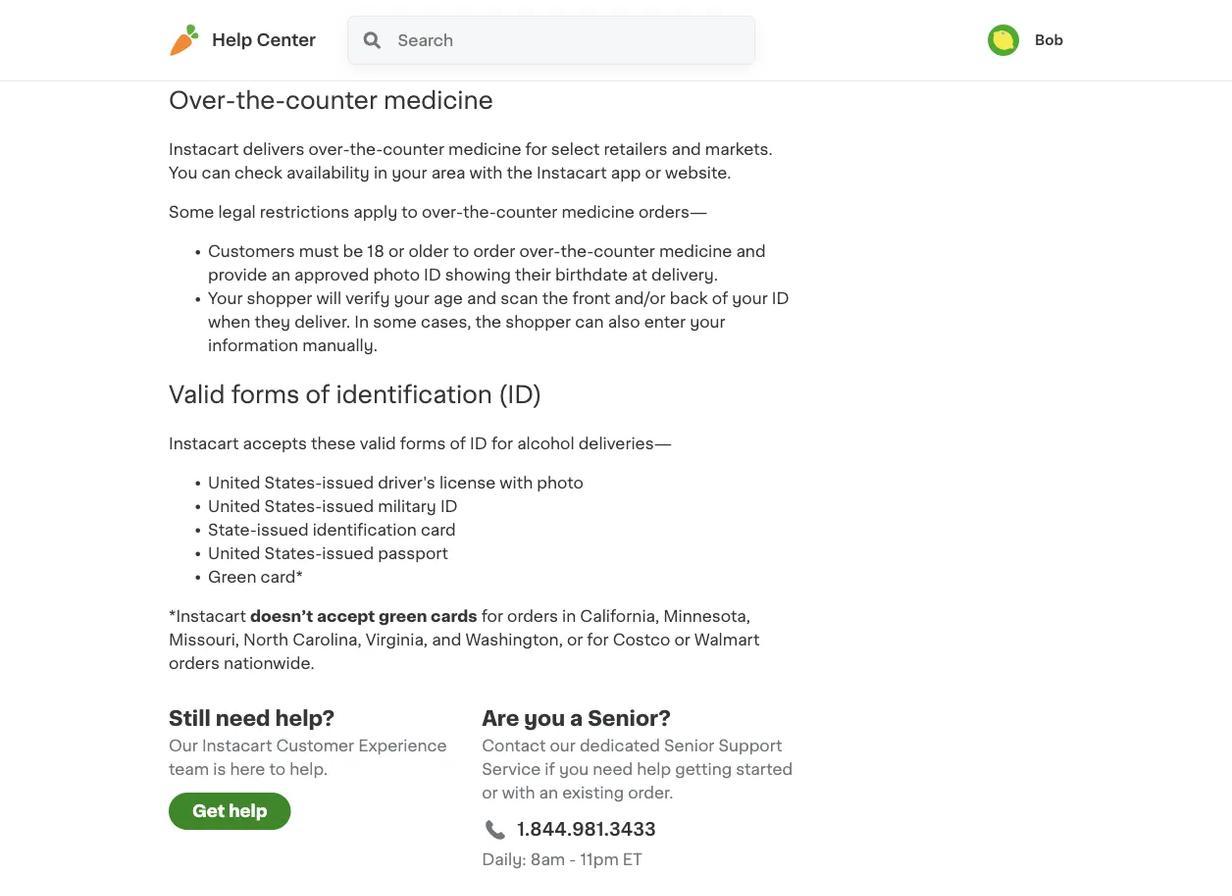 Task type: locate. For each thing, give the bounding box(es) containing it.
0 horizontal spatial alcohol
[[517, 436, 575, 452]]

0 horizontal spatial orders
[[169, 656, 220, 671]]

forms up driver's
[[400, 436, 446, 452]]

be
[[343, 244, 363, 259]]

user avatar image
[[988, 25, 1019, 56]]

0 horizontal spatial help
[[229, 803, 267, 820]]

2 vertical spatial of
[[450, 436, 466, 452]]

please contact instacart customer experience if your alcohol items are damaged.
[[169, 20, 728, 59]]

1 horizontal spatial the
[[507, 165, 533, 181]]

0 vertical spatial united
[[208, 475, 261, 491]]

for
[[526, 142, 547, 157], [492, 436, 513, 452], [482, 609, 503, 624], [587, 632, 609, 648]]

an down customers
[[271, 267, 290, 283]]

1 horizontal spatial orders
[[507, 609, 558, 624]]

a
[[570, 708, 583, 729]]

legal
[[218, 204, 256, 220]]

medicine up delivery. on the top
[[659, 244, 732, 259]]

2 horizontal spatial the
[[542, 291, 568, 306]]

your inside please contact instacart customer experience if your alcohol items are damaged.
[[554, 20, 590, 36]]

some
[[169, 204, 214, 220]]

you left a
[[524, 708, 565, 729]]

an
[[271, 267, 290, 283], [539, 785, 558, 801]]

valid forms of identification (id)
[[169, 383, 542, 406]]

over- down area
[[422, 204, 463, 220]]

2 vertical spatial united
[[208, 546, 261, 561]]

and
[[672, 142, 701, 157], [736, 244, 766, 259], [467, 291, 497, 306], [432, 632, 462, 648]]

help.
[[290, 762, 328, 777]]

with right 'license'
[[500, 475, 533, 491]]

or inside instacart delivers over-the-counter medicine for select retailers and markets. you can check availability in your area with the instacart app or website.
[[645, 165, 661, 181]]

an down service
[[539, 785, 558, 801]]

app
[[611, 165, 641, 181]]

1 horizontal spatial help
[[637, 762, 671, 777]]

support
[[719, 738, 783, 754]]

of up these
[[306, 383, 330, 406]]

0 horizontal spatial the
[[476, 314, 502, 330]]

1 vertical spatial help
[[229, 803, 267, 820]]

1 vertical spatial united
[[208, 499, 261, 514]]

doesn't
[[250, 609, 313, 624]]

1.844.981.3433 link
[[517, 817, 656, 844]]

california,
[[580, 609, 660, 624]]

1 horizontal spatial customer
[[365, 20, 443, 36]]

senior?
[[588, 708, 671, 729]]

id up card
[[441, 499, 458, 514]]

or right the 18
[[389, 244, 405, 259]]

instacart up missouri,
[[176, 609, 246, 624]]

need up here
[[216, 708, 270, 729]]

2 horizontal spatial of
[[712, 291, 728, 306]]

help center
[[212, 32, 316, 49]]

0 vertical spatial if
[[540, 20, 550, 36]]

photo down the 18
[[373, 267, 420, 283]]

instacart right contact
[[291, 20, 361, 36]]

0 vertical spatial to
[[402, 204, 418, 220]]

1 vertical spatial orders
[[169, 656, 220, 671]]

over- up availability
[[309, 142, 350, 157]]

help
[[637, 762, 671, 777], [229, 803, 267, 820]]

green
[[208, 569, 257, 585]]

the inside instacart delivers over-the-counter medicine for select retailers and markets. you can check availability in your area with the instacart app or website.
[[507, 165, 533, 181]]

getting
[[675, 762, 732, 777]]

1 horizontal spatial of
[[450, 436, 466, 452]]

green
[[379, 609, 427, 624]]

0 vertical spatial identification
[[336, 383, 492, 406]]

instacart delivers over-the-counter medicine for select retailers and markets. you can check availability in your area with the instacart app or website.
[[169, 142, 773, 181]]

1 vertical spatial identification
[[313, 522, 417, 538]]

existing
[[562, 785, 624, 801]]

counter up at
[[594, 244, 655, 259]]

can down front
[[575, 314, 604, 330]]

0 vertical spatial states-
[[265, 475, 322, 491]]

0 horizontal spatial of
[[306, 383, 330, 406]]

in inside for orders in california, minnesota, missouri, north carolina, virginia, and washington, or for costco or walmart orders nationwide.
[[562, 609, 576, 624]]

0 horizontal spatial photo
[[373, 267, 420, 283]]

in left california,
[[562, 609, 576, 624]]

bob link
[[988, 25, 1064, 56]]

1 vertical spatial customer
[[276, 738, 354, 754]]

to up showing
[[453, 244, 469, 259]]

id
[[424, 267, 441, 283], [772, 291, 789, 306], [470, 436, 488, 452], [441, 499, 458, 514]]

medicine inside instacart delivers over-the-counter medicine for select retailers and markets. you can check availability in your area with the instacart app or website.
[[448, 142, 522, 157]]

instacart
[[291, 20, 361, 36], [169, 142, 239, 157], [537, 165, 607, 181], [169, 436, 239, 452], [176, 609, 246, 624], [202, 738, 272, 754]]

delivery.
[[652, 267, 718, 283]]

minnesota,
[[664, 609, 751, 624]]

orders
[[507, 609, 558, 624], [169, 656, 220, 671]]

instacart up here
[[202, 738, 272, 754]]

center
[[256, 32, 316, 49]]

customer inside please contact instacart customer experience if your alcohol items are damaged.
[[365, 20, 443, 36]]

daily:
[[482, 852, 527, 868]]

valid
[[360, 436, 396, 452]]

counter inside customers must be 18 or older to order over-the-counter medicine and provide an approved photo id showing their birthdate at delivery. your shopper will verify your age and scan the front and/or back of your id when they deliver. in some cases, the shopper can also enter your information manually.
[[594, 244, 655, 259]]

1 horizontal spatial in
[[562, 609, 576, 624]]

id down older on the left of page
[[424, 267, 441, 283]]

and/or
[[615, 291, 666, 306]]

help inside are you a senior? contact our dedicated senior support service if you need help getting started or with an existing order.
[[637, 762, 671, 777]]

for left "select" on the left top of the page
[[526, 142, 547, 157]]

0 vertical spatial you
[[524, 708, 565, 729]]

1 vertical spatial the
[[542, 291, 568, 306]]

shopper
[[247, 291, 312, 306], [506, 314, 571, 330]]

0 horizontal spatial can
[[202, 165, 231, 181]]

or right app
[[645, 165, 661, 181]]

2 horizontal spatial to
[[453, 244, 469, 259]]

in
[[374, 165, 388, 181], [562, 609, 576, 624]]

0 vertical spatial photo
[[373, 267, 420, 283]]

instacart inside still need help? our instacart customer experience team is here to help.
[[202, 738, 272, 754]]

2 vertical spatial the
[[476, 314, 502, 330]]

0 vertical spatial over-
[[309, 142, 350, 157]]

issued down these
[[322, 475, 374, 491]]

1 horizontal spatial can
[[575, 314, 604, 330]]

or
[[645, 165, 661, 181], [389, 244, 405, 259], [567, 632, 583, 648], [675, 632, 691, 648], [482, 785, 498, 801]]

need down the dedicated
[[593, 762, 633, 777]]

of
[[712, 291, 728, 306], [306, 383, 330, 406], [450, 436, 466, 452]]

1 vertical spatial need
[[593, 762, 633, 777]]

1 vertical spatial states-
[[265, 499, 322, 514]]

are
[[482, 708, 519, 729]]

the down scan
[[476, 314, 502, 330]]

orders up washington, at the left
[[507, 609, 558, 624]]

over- up their
[[520, 244, 561, 259]]

your inside instacart delivers over-the-counter medicine for select retailers and markets. you can check availability in your area with the instacart app or website.
[[392, 165, 427, 181]]

for up washington, at the left
[[482, 609, 503, 624]]

shopper down scan
[[506, 314, 571, 330]]

the- up the delivers
[[236, 89, 286, 112]]

1 vertical spatial forms
[[400, 436, 446, 452]]

experience inside please contact instacart customer experience if your alcohol items are damaged.
[[447, 20, 536, 36]]

1 united from the top
[[208, 475, 261, 491]]

states-
[[265, 475, 322, 491], [265, 499, 322, 514], [265, 546, 322, 561]]

issued
[[322, 475, 374, 491], [322, 499, 374, 514], [257, 522, 309, 538], [322, 546, 374, 561]]

issued up card*
[[257, 522, 309, 538]]

contact
[[482, 738, 546, 754]]

counter
[[286, 89, 378, 112], [383, 142, 444, 157], [496, 204, 558, 220], [594, 244, 655, 259]]

1 vertical spatial with
[[500, 475, 533, 491]]

et
[[623, 852, 643, 868]]

identification up 'instacart accepts these valid forms of id for alcohol deliveries—'
[[336, 383, 492, 406]]

2 horizontal spatial over-
[[520, 244, 561, 259]]

2 vertical spatial over-
[[520, 244, 561, 259]]

driver's
[[378, 475, 436, 491]]

0 horizontal spatial over-
[[309, 142, 350, 157]]

2 vertical spatial to
[[269, 762, 286, 777]]

of up 'license'
[[450, 436, 466, 452]]

1 horizontal spatial an
[[539, 785, 558, 801]]

an inside customers must be 18 or older to order over-the-counter medicine and provide an approved photo id showing their birthdate at delivery. your shopper will verify your age and scan the front and/or back of your id when they deliver. in some cases, the shopper can also enter your information manually.
[[271, 267, 290, 283]]

medicine up area
[[448, 142, 522, 157]]

help?
[[275, 708, 335, 729]]

0 vertical spatial help
[[637, 762, 671, 777]]

items
[[655, 20, 699, 36]]

the- up availability
[[350, 142, 383, 157]]

can inside instacart delivers over-the-counter medicine for select retailers and markets. you can check availability in your area with the instacart app or website.
[[202, 165, 231, 181]]

missouri,
[[169, 632, 239, 648]]

if
[[540, 20, 550, 36], [545, 762, 555, 777]]

3 states- from the top
[[265, 546, 322, 561]]

instacart accepts these valid forms of id for alcohol deliveries—
[[169, 436, 672, 452]]

Search search field
[[396, 17, 755, 64]]

0 vertical spatial in
[[374, 165, 388, 181]]

0 vertical spatial the
[[507, 165, 533, 181]]

1 horizontal spatial forms
[[400, 436, 446, 452]]

1 horizontal spatial alcohol
[[594, 20, 651, 36]]

id inside united states-issued driver's license with photo united states-issued military id state-issued identification card united states-issued passport green card*
[[441, 499, 458, 514]]

1 vertical spatial alcohol
[[517, 436, 575, 452]]

medicine
[[384, 89, 493, 112], [448, 142, 522, 157], [562, 204, 635, 220], [659, 244, 732, 259]]

instacart inside please contact instacart customer experience if your alcohol items are damaged.
[[291, 20, 361, 36]]

military
[[378, 499, 437, 514]]

with down service
[[502, 785, 535, 801]]

if inside are you a senior? contact our dedicated senior support service if you need help getting started or with an existing order.
[[545, 762, 555, 777]]

north
[[243, 632, 289, 648]]

0 vertical spatial customer
[[365, 20, 443, 36]]

2 vertical spatial states-
[[265, 546, 322, 561]]

nationwide.
[[224, 656, 315, 671]]

you down our
[[559, 762, 589, 777]]

united
[[208, 475, 261, 491], [208, 499, 261, 514], [208, 546, 261, 561]]

0 vertical spatial experience
[[447, 20, 536, 36]]

0 horizontal spatial need
[[216, 708, 270, 729]]

instacart down "select" on the left top of the page
[[537, 165, 607, 181]]

some
[[373, 314, 417, 330]]

the- up birthdate
[[561, 244, 594, 259]]

alcohol down the "(id)"
[[517, 436, 575, 452]]

with right area
[[470, 165, 503, 181]]

1 vertical spatial shopper
[[506, 314, 571, 330]]

daily: 8am - 11pm et
[[482, 852, 643, 868]]

also
[[608, 314, 640, 330]]

photo
[[373, 267, 420, 283], [537, 475, 584, 491]]

or inside customers must be 18 or older to order over-the-counter medicine and provide an approved photo id showing their birthdate at delivery. your shopper will verify your age and scan the front and/or back of your id when they deliver. in some cases, the shopper can also enter your information manually.
[[389, 244, 405, 259]]

0 horizontal spatial to
[[269, 762, 286, 777]]

the down their
[[542, 291, 568, 306]]

carolina,
[[293, 632, 362, 648]]

they
[[255, 314, 291, 330]]

availability
[[286, 165, 370, 181]]

can right you at top
[[202, 165, 231, 181]]

0 horizontal spatial customer
[[276, 738, 354, 754]]

or down california,
[[567, 632, 583, 648]]

orders down missouri,
[[169, 656, 220, 671]]

customer inside still need help? our instacart customer experience team is here to help.
[[276, 738, 354, 754]]

identification down military
[[313, 522, 417, 538]]

0 vertical spatial forms
[[231, 383, 300, 406]]

0 vertical spatial can
[[202, 165, 231, 181]]

1 vertical spatial photo
[[537, 475, 584, 491]]

0 horizontal spatial an
[[271, 267, 290, 283]]

0 vertical spatial need
[[216, 708, 270, 729]]

shopper up the they
[[247, 291, 312, 306]]

help up order. on the bottom right of the page
[[637, 762, 671, 777]]

1 horizontal spatial photo
[[537, 475, 584, 491]]

2 vertical spatial with
[[502, 785, 535, 801]]

0 vertical spatial shopper
[[247, 291, 312, 306]]

to
[[402, 204, 418, 220], [453, 244, 469, 259], [269, 762, 286, 777]]

forms up accepts
[[231, 383, 300, 406]]

the right area
[[507, 165, 533, 181]]

0 horizontal spatial shopper
[[247, 291, 312, 306]]

cases,
[[421, 314, 472, 330]]

alcohol
[[594, 20, 651, 36], [517, 436, 575, 452]]

are you a senior? contact our dedicated senior support service if you need help getting started or with an existing order.
[[482, 708, 793, 801]]

of right the back
[[712, 291, 728, 306]]

damaged.
[[169, 44, 248, 59]]

state-
[[208, 522, 257, 538]]

1 horizontal spatial over-
[[422, 204, 463, 220]]

0 vertical spatial orders
[[507, 609, 558, 624]]

issued up accept
[[322, 546, 374, 561]]

2 united from the top
[[208, 499, 261, 514]]

markets.
[[705, 142, 773, 157]]

help right get
[[229, 803, 267, 820]]

0 horizontal spatial in
[[374, 165, 388, 181]]

get help
[[192, 803, 267, 820]]

1 vertical spatial experience
[[358, 738, 447, 754]]

0 vertical spatial of
[[712, 291, 728, 306]]

to right here
[[269, 762, 286, 777]]

1 horizontal spatial need
[[593, 762, 633, 777]]

alcohol left items
[[594, 20, 651, 36]]

0 vertical spatial an
[[271, 267, 290, 283]]

or inside are you a senior? contact our dedicated senior support service if you need help getting started or with an existing order.
[[482, 785, 498, 801]]

photo down "deliveries—"
[[537, 475, 584, 491]]

forms
[[231, 383, 300, 406], [400, 436, 446, 452]]

1 vertical spatial can
[[575, 314, 604, 330]]

counter up area
[[383, 142, 444, 157]]

walmart
[[695, 632, 760, 648]]

0 vertical spatial alcohol
[[594, 20, 651, 36]]

to right the apply
[[402, 204, 418, 220]]

dedicated
[[580, 738, 660, 754]]

1 vertical spatial in
[[562, 609, 576, 624]]

or down service
[[482, 785, 498, 801]]

0 vertical spatial with
[[470, 165, 503, 181]]

bob
[[1035, 33, 1064, 47]]

1 vertical spatial an
[[539, 785, 558, 801]]

for down the "(id)"
[[492, 436, 513, 452]]

1 vertical spatial of
[[306, 383, 330, 406]]

with inside are you a senior? contact our dedicated senior support service if you need help getting started or with an existing order.
[[502, 785, 535, 801]]

1 vertical spatial to
[[453, 244, 469, 259]]

1 vertical spatial if
[[545, 762, 555, 777]]

2 states- from the top
[[265, 499, 322, 514]]

in up the apply
[[374, 165, 388, 181]]



Task type: vqa. For each thing, say whether or not it's contained in the screenshot.
Wilson Official Encore Basketball 29.5" - - 29.5"'s 'View'
no



Task type: describe. For each thing, give the bounding box(es) containing it.
front
[[572, 291, 611, 306]]

help center link
[[169, 25, 316, 56]]

1 states- from the top
[[265, 475, 322, 491]]

when
[[208, 314, 251, 330]]

get help button
[[169, 793, 291, 830]]

identification inside united states-issued driver's license with photo united states-issued military id state-issued identification card united states-issued passport green card*
[[313, 522, 417, 538]]

contact
[[225, 20, 287, 36]]

still need help? our instacart customer experience team is here to help.
[[169, 708, 447, 777]]

1 horizontal spatial to
[[402, 204, 418, 220]]

or down minnesota,
[[675, 632, 691, 648]]

for inside instacart delivers over-the-counter medicine for select retailers and markets. you can check availability in your area with the instacart app or website.
[[526, 142, 547, 157]]

medicine down app
[[562, 204, 635, 220]]

some legal restrictions apply to over-the-counter medicine orders—
[[169, 204, 708, 220]]

photo inside united states-issued driver's license with photo united states-issued military id state-issued identification card united states-issued passport green card*
[[537, 475, 584, 491]]

18
[[367, 244, 385, 259]]

cards
[[431, 609, 478, 624]]

started
[[736, 762, 793, 777]]

at
[[632, 267, 648, 283]]

experience inside still need help? our instacart customer experience team is here to help.
[[358, 738, 447, 754]]

retailers
[[604, 142, 668, 157]]

manually.
[[302, 338, 378, 354]]

id right the back
[[772, 291, 789, 306]]

customers
[[208, 244, 295, 259]]

instacart down valid
[[169, 436, 239, 452]]

get
[[192, 803, 225, 820]]

the- up order
[[463, 204, 496, 220]]

senior
[[664, 738, 715, 754]]

to inside customers must be 18 or older to order over-the-counter medicine and provide an approved photo id showing their birthdate at delivery. your shopper will verify your age and scan the front and/or back of your id when they deliver. in some cases, the shopper can also enter your information manually.
[[453, 244, 469, 259]]

alcohol inside please contact instacart customer experience if your alcohol items are damaged.
[[594, 20, 651, 36]]

medicine down please contact instacart customer experience if your alcohol items are damaged.
[[384, 89, 493, 112]]

over- inside customers must be 18 or older to order over-the-counter medicine and provide an approved photo id showing their birthdate at delivery. your shopper will verify your age and scan the front and/or back of your id when they deliver. in some cases, the shopper can also enter your information manually.
[[520, 244, 561, 259]]

license
[[440, 475, 496, 491]]

costco
[[613, 632, 671, 648]]

these
[[311, 436, 356, 452]]

and inside for orders in california, minnesota, missouri, north carolina, virginia, and washington, or for costco or walmart orders nationwide.
[[432, 632, 462, 648]]

accepts
[[243, 436, 307, 452]]

for orders in california, minnesota, missouri, north carolina, virginia, and washington, or for costco or walmart orders nationwide.
[[169, 609, 760, 671]]

0 horizontal spatial forms
[[231, 383, 300, 406]]

need inside are you a senior? contact our dedicated senior support service if you need help getting started or with an existing order.
[[593, 762, 633, 777]]

scan
[[501, 291, 538, 306]]

over- inside instacart delivers over-the-counter medicine for select retailers and markets. you can check availability in your area with the instacart app or website.
[[309, 142, 350, 157]]

help
[[212, 32, 252, 49]]

will
[[316, 291, 342, 306]]

and inside instacart delivers over-the-counter medicine for select retailers and markets. you can check availability in your area with the instacart app or website.
[[672, 142, 701, 157]]

an inside are you a senior? contact our dedicated senior support service if you need help getting started or with an existing order.
[[539, 785, 558, 801]]

is
[[213, 762, 226, 777]]

you
[[169, 165, 198, 181]]

counter inside instacart delivers over-the-counter medicine for select retailers and markets. you can check availability in your area with the instacart app or website.
[[383, 142, 444, 157]]

3 united from the top
[[208, 546, 261, 561]]

need inside still need help? our instacart customer experience team is here to help.
[[216, 708, 270, 729]]

(id)
[[498, 383, 542, 406]]

over-the-counter medicine
[[169, 89, 493, 112]]

team
[[169, 762, 209, 777]]

are
[[703, 20, 728, 36]]

still
[[169, 708, 211, 729]]

here
[[230, 762, 265, 777]]

website.
[[665, 165, 732, 181]]

*
[[169, 609, 176, 624]]

your
[[208, 291, 243, 306]]

passport
[[378, 546, 449, 561]]

to inside still need help? our instacart customer experience team is here to help.
[[269, 762, 286, 777]]

check
[[235, 165, 282, 181]]

area
[[431, 165, 466, 181]]

help inside button
[[229, 803, 267, 820]]

order.
[[628, 785, 674, 801]]

can inside customers must be 18 or older to order over-the-counter medicine and provide an approved photo id showing their birthdate at delivery. your shopper will verify your age and scan the front and/or back of your id when they deliver. in some cases, the shopper can also enter your information manually.
[[575, 314, 604, 330]]

orders—
[[639, 204, 708, 220]]

approved
[[294, 267, 369, 283]]

our
[[550, 738, 576, 754]]

united states-issued driver's license with photo united states-issued military id state-issued identification card united states-issued passport green card*
[[208, 475, 588, 585]]

accept
[[317, 609, 375, 624]]

card
[[421, 522, 456, 538]]

their
[[515, 267, 551, 283]]

delivers
[[243, 142, 305, 157]]

service
[[482, 762, 541, 777]]

1 vertical spatial over-
[[422, 204, 463, 220]]

with inside instacart delivers over-the-counter medicine for select retailers and markets. you can check availability in your area with the instacart app or website.
[[470, 165, 503, 181]]

birthdate
[[555, 267, 628, 283]]

with inside united states-issued driver's license with photo united states-issued military id state-issued identification card united states-issued passport green card*
[[500, 475, 533, 491]]

older
[[409, 244, 449, 259]]

if inside please contact instacart customer experience if your alcohol items are damaged.
[[540, 20, 550, 36]]

deliveries—
[[579, 436, 672, 452]]

the- inside customers must be 18 or older to order over-the-counter medicine and provide an approved photo id showing their birthdate at delivery. your shopper will verify your age and scan the front and/or back of your id when they deliver. in some cases, the shopper can also enter your information manually.
[[561, 244, 594, 259]]

order
[[473, 244, 516, 259]]

medicine inside customers must be 18 or older to order over-the-counter medicine and provide an approved photo id showing their birthdate at delivery. your shopper will verify your age and scan the front and/or back of your id when they deliver. in some cases, the shopper can also enter your information manually.
[[659, 244, 732, 259]]

photo inside customers must be 18 or older to order over-the-counter medicine and provide an approved photo id showing their birthdate at delivery. your shopper will verify your age and scan the front and/or back of your id when they deliver. in some cases, the shopper can also enter your information manually.
[[373, 267, 420, 283]]

must
[[299, 244, 339, 259]]

in inside instacart delivers over-the-counter medicine for select retailers and markets. you can check availability in your area with the instacart app or website.
[[374, 165, 388, 181]]

information
[[208, 338, 298, 354]]

instacart up you at top
[[169, 142, 239, 157]]

verify
[[346, 291, 390, 306]]

in
[[355, 314, 369, 330]]

11pm
[[580, 852, 619, 868]]

counter up availability
[[286, 89, 378, 112]]

-
[[569, 852, 576, 868]]

apply
[[353, 204, 398, 220]]

the- inside instacart delivers over-the-counter medicine for select retailers and markets. you can check availability in your area with the instacart app or website.
[[350, 142, 383, 157]]

over-
[[169, 89, 236, 112]]

counter up order
[[496, 204, 558, 220]]

card*
[[261, 569, 303, 585]]

provide
[[208, 267, 267, 283]]

id up 'license'
[[470, 436, 488, 452]]

instacart doesn't accept green cards
[[176, 609, 478, 624]]

1 vertical spatial you
[[559, 762, 589, 777]]

1 horizontal spatial shopper
[[506, 314, 571, 330]]

1.844.981.3433
[[517, 821, 656, 839]]

of inside customers must be 18 or older to order over-the-counter medicine and provide an approved photo id showing their birthdate at delivery. your shopper will verify your age and scan the front and/or back of your id when they deliver. in some cases, the shopper can also enter your information manually.
[[712, 291, 728, 306]]

instacart image
[[169, 25, 200, 56]]

for down california,
[[587, 632, 609, 648]]

select
[[551, 142, 600, 157]]

issued left military
[[322, 499, 374, 514]]

washington,
[[466, 632, 563, 648]]



